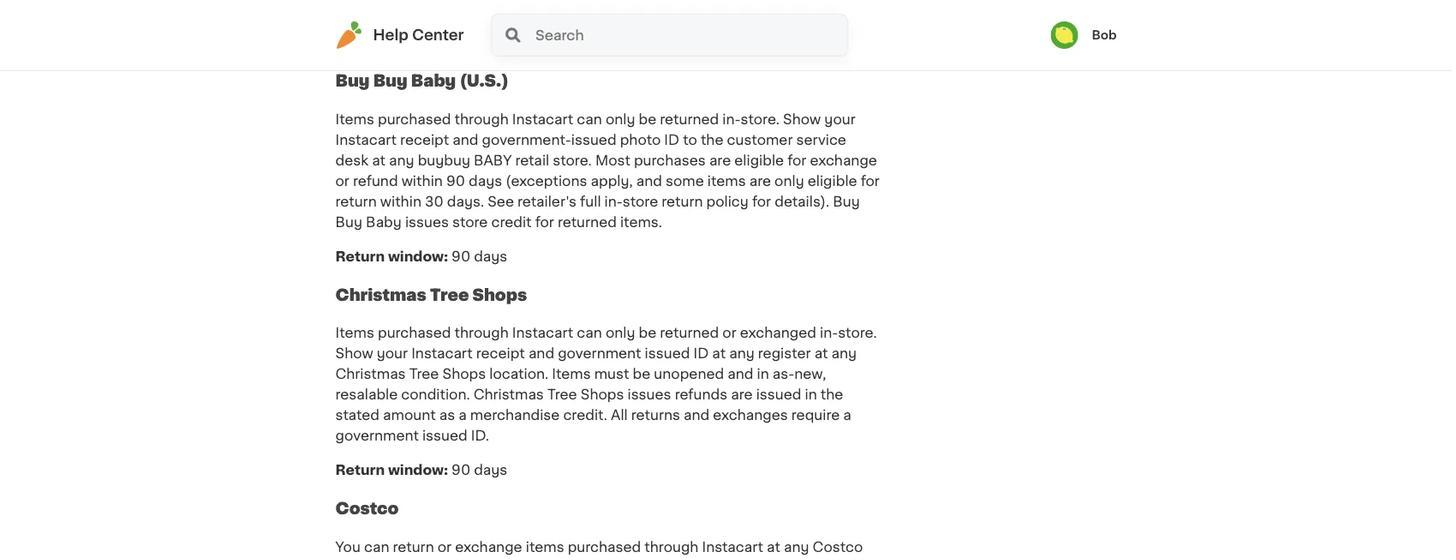 Task type: describe. For each thing, give the bounding box(es) containing it.
bob
[[1092, 29, 1117, 41]]

0 horizontal spatial in
[[757, 367, 769, 381]]

only for or
[[606, 326, 636, 340]]

2 vertical spatial 90
[[452, 463, 471, 477]]

1 horizontal spatial government
[[558, 347, 642, 360]]

2 vertical spatial shops
[[581, 388, 624, 402]]

see
[[488, 195, 514, 208]]

1 vertical spatial tree
[[409, 367, 439, 381]]

photo
[[620, 133, 661, 147]]

2 a from the left
[[844, 408, 852, 422]]

items.
[[621, 215, 663, 229]]

issues inside items purchased through instacart can only be returned in-store. show your instacart receipt and government-issued photo id to the customer service desk at any buybuy baby retail store. most purchases are eligible for exchange or refund within 90 days (exceptions apply, and some items are only eligible for return within 30 days. see retailer's full in-store return policy for details). buy buy baby issues store credit for returned items.
[[405, 215, 449, 229]]

days.
[[447, 195, 484, 208]]

Search search field
[[534, 15, 847, 56]]

issued down as-
[[757, 388, 802, 402]]

some
[[666, 174, 704, 188]]

90 inside items purchased through instacart can only be returned in-store. show your instacart receipt and government-issued photo id to the customer service desk at any buybuy baby retail store. most purchases are eligible for exchange or refund within 90 days (exceptions apply, and some items are only eligible for return within 30 days. see retailer's full in-store return policy for details). buy buy baby issues store credit for returned items.
[[447, 174, 465, 188]]

service
[[797, 133, 847, 147]]

instacart image
[[336, 21, 363, 49]]

through for government-
[[455, 112, 509, 126]]

condition.
[[401, 388, 470, 402]]

your inside items purchased through instacart can only be returned in-store. show your instacart receipt and government-issued photo id to the customer service desk at any buybuy baby retail store. most purchases are eligible for exchange or refund within 90 days (exceptions apply, and some items are only eligible for return within 30 days. see retailer's full in-store return policy for details). buy buy baby issues store credit for returned items.
[[825, 112, 856, 126]]

to
[[683, 133, 698, 147]]

days down 'id.'
[[474, 463, 508, 477]]

can inside you can return or exchange items purchased through instacart at any costco
[[364, 540, 390, 554]]

location.
[[490, 367, 549, 381]]

2 window: from the top
[[388, 249, 449, 263]]

refunds
[[675, 388, 728, 402]]

2 vertical spatial be
[[633, 367, 651, 381]]

days inside items purchased through instacart can only be returned in-store. show your instacart receipt and government-issued photo id to the customer service desk at any buybuy baby retail store. most purchases are eligible for exchange or refund within 90 days (exceptions apply, and some items are only eligible for return within 30 days. see retailer's full in-store return policy for details). buy buy baby issues store credit for returned items.
[[469, 174, 502, 188]]

issues inside the items purchased through instacart can only be returned or exchanged in-store. show your instacart receipt and government issued id at any register at any christmas tree shops location. items must be unopened and in as-new, resalable condition. christmas tree shops issues refunds are issued in the stated amount as a merchandise credit. all returns and exchanges require a government issued id.
[[628, 388, 672, 402]]

any inside you can return or exchange items purchased through instacart at any costco
[[784, 540, 810, 554]]

3 window: from the top
[[388, 463, 449, 477]]

center
[[412, 28, 464, 42]]

0 horizontal spatial government
[[336, 429, 419, 443]]

return inside you can return or exchange items purchased through instacart at any costco
[[393, 540, 434, 554]]

all
[[611, 408, 628, 422]]

1 a from the left
[[459, 408, 467, 422]]

1 window: from the top
[[388, 36, 449, 49]]

1 vertical spatial store.
[[553, 153, 592, 167]]

at inside items purchased through instacart can only be returned in-store. show your instacart receipt and government-issued photo id to the customer service desk at any buybuy baby retail store. most purchases are eligible for exchange or refund within 90 days (exceptions apply, and some items are only eligible for return within 30 days. see retailer's full in-store return policy for details). buy buy baby issues store credit for returned items.
[[372, 153, 386, 167]]

refund
[[353, 174, 398, 188]]

unopened
[[654, 367, 724, 381]]

0 vertical spatial are
[[710, 153, 731, 167]]

or inside items purchased through instacart can only be returned in-store. show your instacart receipt and government-issued photo id to the customer service desk at any buybuy baby retail store. most purchases are eligible for exchange or refund within 90 days (exceptions apply, and some items are only eligible for return within 30 days. see retailer's full in-store return policy for details). buy buy baby issues store credit for returned items.
[[336, 174, 350, 188]]

store. inside the items purchased through instacart can only be returned or exchanged in-store. show your instacart receipt and government issued id at any register at any christmas tree shops location. items must be unopened and in as-new, resalable condition. christmas tree shops issues refunds are issued in the stated amount as a merchandise credit. all returns and exchanges require a government issued id.
[[838, 326, 877, 340]]

id inside the items purchased through instacart can only be returned or exchanged in-store. show your instacart receipt and government issued id at any register at any christmas tree shops location. items must be unopened and in as-new, resalable condition. christmas tree shops issues refunds are issued in the stated amount as a merchandise credit. all returns and exchanges require a government issued id.
[[694, 347, 709, 360]]

only for in-
[[606, 112, 636, 126]]

(u.s.)
[[460, 73, 509, 89]]

2 vertical spatial christmas
[[474, 388, 544, 402]]

0 horizontal spatial costco
[[336, 500, 399, 516]]

through inside you can return or exchange items purchased through instacart at any costco
[[645, 540, 699, 554]]

and down refunds
[[684, 408, 710, 422]]

through for receipt
[[455, 326, 509, 340]]

0 vertical spatial shops
[[473, 287, 527, 302]]

0 vertical spatial baby
[[411, 73, 456, 89]]

receipt inside items purchased through instacart can only be returned in-store. show your instacart receipt and government-issued photo id to the customer service desk at any buybuy baby retail store. most purchases are eligible for exchange or refund within 90 days (exceptions apply, and some items are only eligible for return within 30 days. see retailer's full in-store return policy for details). buy buy baby issues store credit for returned items.
[[400, 133, 449, 147]]

stated
[[336, 408, 380, 422]]

baby inside items purchased through instacart can only be returned in-store. show your instacart receipt and government-issued photo id to the customer service desk at any buybuy baby retail store. most purchases are eligible for exchange or refund within 90 days (exceptions apply, and some items are only eligible for return within 30 days. see retailer's full in-store return policy for details). buy buy baby issues store credit for returned items.
[[366, 215, 402, 229]]

the inside the items purchased through instacart can only be returned or exchanged in-store. show your instacart receipt and government issued id at any register at any christmas tree shops location. items must be unopened and in as-new, resalable condition. christmas tree shops issues refunds are issued in the stated amount as a merchandise credit. all returns and exchanges require a government issued id.
[[821, 388, 844, 402]]

credit
[[492, 215, 532, 229]]

days up (u.s.)
[[474, 36, 507, 49]]

buy right details).
[[833, 195, 860, 208]]

instacart inside you can return or exchange items purchased through instacart at any costco
[[702, 540, 764, 554]]

1 vertical spatial are
[[750, 174, 771, 188]]

1 horizontal spatial store.
[[741, 112, 780, 126]]

1 vertical spatial shops
[[443, 367, 486, 381]]

are inside the items purchased through instacart can only be returned or exchanged in-store. show your instacart receipt and government issued id at any register at any christmas tree shops location. items must be unopened and in as-new, resalable condition. christmas tree shops issues refunds are issued in the stated amount as a merchandise credit. all returns and exchanges require a government issued id.
[[731, 388, 753, 402]]

christmas tree shops
[[336, 287, 531, 302]]

1 horizontal spatial eligible
[[808, 174, 858, 188]]

and down purchases
[[637, 174, 663, 188]]

buy down refund at the left top of the page
[[336, 215, 363, 229]]

new,
[[795, 367, 827, 381]]

purchased for receipt
[[378, 112, 451, 126]]

0 vertical spatial tree
[[430, 287, 469, 302]]

items for items purchased through instacart can only be returned in-store. show your instacart receipt and government-issued photo id to the customer service desk at any buybuy baby retail store. most purchases are eligible for exchange or refund within 90 days (exceptions apply, and some items are only eligible for return within 30 days. see retailer's full in-store return policy for details). buy buy baby issues store credit for returned items.
[[336, 112, 374, 126]]

credit.
[[563, 408, 608, 422]]

the inside items purchased through instacart can only be returned in-store. show your instacart receipt and government-issued photo id to the customer service desk at any buybuy baby retail store. most purchases are eligible for exchange or refund within 90 days (exceptions apply, and some items are only eligible for return within 30 days. see retailer's full in-store return policy for details). buy buy baby issues store credit for returned items.
[[701, 133, 724, 147]]

0 horizontal spatial return
[[336, 195, 377, 208]]

you can return or exchange items purchased through instacart at any costco
[[336, 540, 863, 558]]

be for government
[[639, 326, 657, 340]]

must
[[595, 367, 630, 381]]

purchased inside you can return or exchange items purchased through instacart at any costco
[[568, 540, 641, 554]]

0 vertical spatial in-
[[723, 112, 741, 126]]

returns
[[632, 408, 681, 422]]

1 vertical spatial returned
[[558, 215, 617, 229]]

1 return window: 90 days from the top
[[336, 249, 508, 263]]

apply,
[[591, 174, 633, 188]]

show inside the items purchased through instacart can only be returned or exchanged in-store. show your instacart receipt and government issued id at any register at any christmas tree shops location. items must be unopened and in as-new, resalable condition. christmas tree shops issues refunds are issued in the stated amount as a merchandise credit. all returns and exchanges require a government issued id.
[[336, 347, 373, 360]]

or inside you can return or exchange items purchased through instacart at any costco
[[438, 540, 452, 554]]

exchanged
[[740, 326, 817, 340]]

customer
[[727, 133, 793, 147]]

help center
[[373, 28, 464, 42]]

1 vertical spatial within
[[380, 195, 422, 208]]

0 vertical spatial within
[[402, 174, 443, 188]]

3 return from the top
[[336, 463, 385, 477]]

be for photo
[[639, 112, 657, 126]]

and up the location.
[[529, 347, 555, 360]]

buy down the instacart "icon"
[[336, 73, 370, 89]]



Task type: vqa. For each thing, say whether or not it's contained in the screenshot.
About inside the Grapes   White Seedless $3.99 / lb About 2.24 lb / package
no



Task type: locate. For each thing, give the bounding box(es) containing it.
retailer's
[[518, 195, 577, 208]]

in down new,
[[805, 388, 818, 402]]

within down refund at the left top of the page
[[380, 195, 422, 208]]

only up details).
[[775, 174, 805, 188]]

returned
[[660, 112, 719, 126], [558, 215, 617, 229], [660, 326, 719, 340]]

1 horizontal spatial receipt
[[476, 347, 525, 360]]

2 horizontal spatial in-
[[820, 326, 838, 340]]

return right the "you"
[[393, 540, 434, 554]]

return
[[336, 195, 377, 208], [662, 195, 703, 208], [393, 540, 434, 554]]

in-
[[723, 112, 741, 126], [605, 195, 623, 208], [820, 326, 838, 340]]

1 vertical spatial issues
[[628, 388, 672, 402]]

1 return from the top
[[336, 36, 385, 49]]

purchased
[[378, 112, 451, 126], [378, 326, 451, 340], [568, 540, 641, 554]]

exchange inside you can return or exchange items purchased through instacart at any costco
[[455, 540, 523, 554]]

purchased inside the items purchased through instacart can only be returned or exchanged in-store. show your instacart receipt and government issued id at any register at any christmas tree shops location. items must be unopened and in as-new, resalable condition. christmas tree shops issues refunds are issued in the stated amount as a merchandise credit. all returns and exchanges require a government issued id.
[[378, 326, 451, 340]]

90
[[447, 174, 465, 188], [452, 249, 471, 263], [452, 463, 471, 477]]

the
[[701, 133, 724, 147], [821, 388, 844, 402]]

2 vertical spatial items
[[552, 367, 591, 381]]

0 vertical spatial eligible
[[735, 153, 784, 167]]

a right as
[[459, 408, 467, 422]]

store. up customer
[[741, 112, 780, 126]]

days
[[474, 36, 507, 49], [469, 174, 502, 188], [474, 249, 508, 263], [474, 463, 508, 477]]

can for and
[[577, 326, 602, 340]]

be
[[639, 112, 657, 126], [639, 326, 657, 340], [633, 367, 651, 381]]

1 horizontal spatial 30
[[452, 36, 470, 49]]

id
[[665, 133, 680, 147], [694, 347, 709, 360]]

1 vertical spatial or
[[723, 326, 737, 340]]

items
[[336, 112, 374, 126], [336, 326, 374, 340], [552, 367, 591, 381]]

1 horizontal spatial your
[[825, 112, 856, 126]]

1 horizontal spatial a
[[844, 408, 852, 422]]

exchange
[[810, 153, 878, 167], [455, 540, 523, 554]]

the right to on the top
[[701, 133, 724, 147]]

0 vertical spatial government
[[558, 347, 642, 360]]

0 vertical spatial or
[[336, 174, 350, 188]]

at inside you can return or exchange items purchased through instacart at any costco
[[767, 540, 781, 554]]

30 left days.
[[425, 195, 444, 208]]

issued
[[572, 133, 617, 147], [645, 347, 690, 360], [757, 388, 802, 402], [423, 429, 468, 443]]

as
[[439, 408, 455, 422]]

0 vertical spatial be
[[639, 112, 657, 126]]

buy buy baby (u.s.)
[[336, 73, 509, 89]]

christmas
[[336, 287, 426, 302], [336, 367, 406, 381], [474, 388, 544, 402]]

baby
[[411, 73, 456, 89], [366, 215, 402, 229]]

return window: 90 days
[[336, 249, 508, 263], [336, 463, 508, 477]]

0 horizontal spatial receipt
[[400, 133, 449, 147]]

eligible
[[735, 153, 784, 167], [808, 174, 858, 188]]

costco
[[336, 500, 399, 516], [813, 540, 863, 554]]

(exceptions
[[506, 174, 588, 188]]

returned for photo
[[660, 112, 719, 126]]

items up desk
[[336, 112, 374, 126]]

government up must
[[558, 347, 642, 360]]

any
[[389, 153, 415, 167], [730, 347, 755, 360], [832, 347, 857, 360], [784, 540, 810, 554]]

and up exchanges
[[728, 367, 754, 381]]

store up items.
[[623, 195, 658, 208]]

0 horizontal spatial 30
[[425, 195, 444, 208]]

only inside the items purchased through instacart can only be returned or exchanged in-store. show your instacart receipt and government issued id at any register at any christmas tree shops location. items must be unopened and in as-new, resalable condition. christmas tree shops issues refunds are issued in the stated amount as a merchandise credit. all returns and exchanges require a government issued id.
[[606, 326, 636, 340]]

eligible down customer
[[735, 153, 784, 167]]

purchases
[[634, 153, 706, 167]]

be right must
[[633, 367, 651, 381]]

issued inside items purchased through instacart can only be returned in-store. show your instacart receipt and government-issued photo id to the customer service desk at any buybuy baby retail store. most purchases are eligible for exchange or refund within 90 days (exceptions apply, and some items are only eligible for return within 30 days. see retailer's full in-store return policy for details). buy buy baby issues store credit for returned items.
[[572, 133, 617, 147]]

0 vertical spatial show
[[784, 112, 821, 126]]

in- up customer
[[723, 112, 741, 126]]

90 down as
[[452, 463, 471, 477]]

0 horizontal spatial a
[[459, 408, 467, 422]]

1 vertical spatial government
[[336, 429, 419, 443]]

0 horizontal spatial id
[[665, 133, 680, 147]]

0 vertical spatial items
[[708, 174, 746, 188]]

days down baby
[[469, 174, 502, 188]]

be up photo
[[639, 112, 657, 126]]

exchange inside items purchased through instacart can only be returned in-store. show your instacart receipt and government-issued photo id to the customer service desk at any buybuy baby retail store. most purchases are eligible for exchange or refund within 90 days (exceptions apply, and some items are only eligible for return within 30 days. see retailer's full in-store return policy for details). buy buy baby issues store credit for returned items.
[[810, 153, 878, 167]]

1 horizontal spatial costco
[[813, 540, 863, 554]]

1 vertical spatial id
[[694, 347, 709, 360]]

1 horizontal spatial in-
[[723, 112, 741, 126]]

can up must
[[577, 326, 602, 340]]

1 horizontal spatial exchange
[[810, 153, 878, 167]]

or inside the items purchased through instacart can only be returned or exchanged in-store. show your instacart receipt and government issued id at any register at any christmas tree shops location. items must be unopened and in as-new, resalable condition. christmas tree shops issues refunds are issued in the stated amount as a merchandise credit. all returns and exchanges require a government issued id.
[[723, 326, 737, 340]]

any inside items purchased through instacart can only be returned in-store. show your instacart receipt and government-issued photo id to the customer service desk at any buybuy baby retail store. most purchases are eligible for exchange or refund within 90 days (exceptions apply, and some items are only eligible for return within 30 days. see retailer's full in-store return policy for details). buy buy baby issues store credit for returned items.
[[389, 153, 415, 167]]

can inside items purchased through instacart can only be returned in-store. show your instacart receipt and government-issued photo id to the customer service desk at any buybuy baby retail store. most purchases are eligible for exchange or refund within 90 days (exceptions apply, and some items are only eligible for return within 30 days. see retailer's full in-store return policy for details). buy buy baby issues store credit for returned items.
[[577, 112, 602, 126]]

0 horizontal spatial your
[[377, 347, 408, 360]]

government-
[[482, 133, 572, 147]]

instacart
[[512, 112, 574, 126], [336, 133, 397, 147], [512, 326, 574, 340], [412, 347, 473, 360], [702, 540, 764, 554]]

within down buybuy
[[402, 174, 443, 188]]

0 horizontal spatial items
[[526, 540, 565, 554]]

in- inside the items purchased through instacart can only be returned or exchanged in-store. show your instacart receipt and government issued id at any register at any christmas tree shops location. items must be unopened and in as-new, resalable condition. christmas tree shops issues refunds are issued in the stated amount as a merchandise credit. all returns and exchanges require a government issued id.
[[820, 326, 838, 340]]

show up resalable on the bottom of the page
[[336, 347, 373, 360]]

0 vertical spatial only
[[606, 112, 636, 126]]

tree
[[430, 287, 469, 302], [409, 367, 439, 381], [548, 388, 577, 402]]

are up policy
[[710, 153, 731, 167]]

2 vertical spatial tree
[[548, 388, 577, 402]]

government down stated
[[336, 429, 419, 443]]

store
[[623, 195, 658, 208], [453, 215, 488, 229]]

baby
[[474, 153, 512, 167]]

resalable
[[336, 388, 398, 402]]

are up exchanges
[[731, 388, 753, 402]]

items inside items purchased through instacart can only be returned in-store. show your instacart receipt and government-issued photo id to the customer service desk at any buybuy baby retail store. most purchases are eligible for exchange or refund within 90 days (exceptions apply, and some items are only eligible for return within 30 days. see retailer's full in-store return policy for details). buy buy baby issues store credit for returned items.
[[336, 112, 374, 126]]

0 horizontal spatial issues
[[405, 215, 449, 229]]

2 return window: 90 days from the top
[[336, 463, 508, 477]]

items purchased through instacart can only be returned in-store. show your instacart receipt and government-issued photo id to the customer service desk at any buybuy baby retail store. most purchases are eligible for exchange or refund within 90 days (exceptions apply, and some items are only eligible for return within 30 days. see retailer's full in-store return policy for details). buy buy baby issues store credit for returned items.
[[336, 112, 880, 229]]

0 horizontal spatial baby
[[366, 215, 402, 229]]

eligible up details).
[[808, 174, 858, 188]]

desk
[[336, 153, 369, 167]]

your
[[825, 112, 856, 126], [377, 347, 408, 360]]

your inside the items purchased through instacart can only be returned or exchanged in-store. show your instacart receipt and government issued id at any register at any christmas tree shops location. items must be unopened and in as-new, resalable condition. christmas tree shops issues refunds are issued in the stated amount as a merchandise credit. all returns and exchanges require a government issued id.
[[377, 347, 408, 360]]

id left to on the top
[[665, 133, 680, 147]]

issued up most
[[572, 133, 617, 147]]

2 vertical spatial only
[[606, 326, 636, 340]]

returned up the unopened
[[660, 326, 719, 340]]

buybuy
[[418, 153, 471, 167]]

store. right exchanged
[[838, 326, 877, 340]]

can right the "you"
[[364, 540, 390, 554]]

1 horizontal spatial return
[[393, 540, 434, 554]]

issued up the unopened
[[645, 347, 690, 360]]

help
[[373, 28, 409, 42]]

at
[[372, 153, 386, 167], [713, 347, 726, 360], [815, 347, 828, 360], [767, 540, 781, 554]]

0 vertical spatial can
[[577, 112, 602, 126]]

your up service at the top
[[825, 112, 856, 126]]

items for items purchased through instacart can only be returned or exchanged in-store. show your instacart receipt and government issued id at any register at any christmas tree shops location. items must be unopened and in as-new, resalable condition. christmas tree shops issues refunds are issued in the stated amount as a merchandise credit. all returns and exchanges require a government issued id.
[[336, 326, 374, 340]]

the up the require
[[821, 388, 844, 402]]

30 up (u.s.)
[[452, 36, 470, 49]]

0 vertical spatial 90
[[447, 174, 465, 188]]

items inside items purchased through instacart can only be returned in-store. show your instacart receipt and government-issued photo id to the customer service desk at any buybuy baby retail store. most purchases are eligible for exchange or refund within 90 days (exceptions apply, and some items are only eligible for return within 30 days. see retailer's full in-store return policy for details). buy buy baby issues store credit for returned items.
[[708, 174, 746, 188]]

0 vertical spatial return window: 90 days
[[336, 249, 508, 263]]

baby down refund at the left top of the page
[[366, 215, 402, 229]]

return window: 90 days up the christmas tree shops
[[336, 249, 508, 263]]

window:
[[388, 36, 449, 49], [388, 249, 449, 263], [388, 463, 449, 477]]

receipt up the location.
[[476, 347, 525, 360]]

a right the require
[[844, 408, 852, 422]]

through
[[455, 112, 509, 126], [455, 326, 509, 340], [645, 540, 699, 554]]

your up resalable on the bottom of the page
[[377, 347, 408, 360]]

within
[[402, 174, 443, 188], [380, 195, 422, 208]]

30
[[452, 36, 470, 49], [425, 195, 444, 208]]

receipt up buybuy
[[400, 133, 449, 147]]

id inside items purchased through instacart can only be returned in-store. show your instacart receipt and government-issued photo id to the customer service desk at any buybuy baby retail store. most purchases are eligible for exchange or refund within 90 days (exceptions apply, and some items are only eligible for return within 30 days. see retailer's full in-store return policy for details). buy buy baby issues store credit for returned items.
[[665, 133, 680, 147]]

1 vertical spatial costco
[[813, 540, 863, 554]]

2 vertical spatial or
[[438, 540, 452, 554]]

0 vertical spatial the
[[701, 133, 724, 147]]

user avatar image
[[1051, 21, 1079, 49]]

issues down days.
[[405, 215, 449, 229]]

and
[[453, 133, 479, 147], [637, 174, 663, 188], [529, 347, 555, 360], [728, 367, 754, 381], [684, 408, 710, 422]]

0 vertical spatial items
[[336, 112, 374, 126]]

issues
[[405, 215, 449, 229], [628, 388, 672, 402]]

receipt
[[400, 133, 449, 147], [476, 347, 525, 360]]

0 horizontal spatial or
[[336, 174, 350, 188]]

shops up condition.
[[443, 367, 486, 381]]

1 horizontal spatial the
[[821, 388, 844, 402]]

0 horizontal spatial the
[[701, 133, 724, 147]]

0 vertical spatial through
[[455, 112, 509, 126]]

full
[[580, 195, 601, 208]]

require
[[792, 408, 840, 422]]

2 vertical spatial in-
[[820, 326, 838, 340]]

returned up to on the top
[[660, 112, 719, 126]]

can inside the items purchased through instacart can only be returned or exchanged in-store. show your instacart receipt and government issued id at any register at any christmas tree shops location. items must be unopened and in as-new, resalable condition. christmas tree shops issues refunds are issued in the stated amount as a merchandise credit. all returns and exchanges require a government issued id.
[[577, 326, 602, 340]]

show inside items purchased through instacart can only be returned in-store. show your instacart receipt and government-issued photo id to the customer service desk at any buybuy baby retail store. most purchases are eligible for exchange or refund within 90 days (exceptions apply, and some items are only eligible for return within 30 days. see retailer's full in-store return policy for details). buy buy baby issues store credit for returned items.
[[784, 112, 821, 126]]

return window: 90 days down amount
[[336, 463, 508, 477]]

only
[[606, 112, 636, 126], [775, 174, 805, 188], [606, 326, 636, 340]]

can for issued
[[577, 112, 602, 126]]

shops
[[473, 287, 527, 302], [443, 367, 486, 381], [581, 388, 624, 402]]

items left must
[[552, 367, 591, 381]]

0 vertical spatial returned
[[660, 112, 719, 126]]

30 inside items purchased through instacart can only be returned in-store. show your instacart receipt and government-issued photo id to the customer service desk at any buybuy baby retail store. most purchases are eligible for exchange or refund within 90 days (exceptions apply, and some items are only eligible for return within 30 days. see retailer's full in-store return policy for details). buy buy baby issues store credit for returned items.
[[425, 195, 444, 208]]

90 up the christmas tree shops
[[452, 249, 471, 263]]

in- down apply, on the left of the page
[[605, 195, 623, 208]]

0 vertical spatial id
[[665, 133, 680, 147]]

1 vertical spatial your
[[377, 347, 408, 360]]

90 up days.
[[447, 174, 465, 188]]

1 horizontal spatial show
[[784, 112, 821, 126]]

or
[[336, 174, 350, 188], [723, 326, 737, 340], [438, 540, 452, 554]]

a
[[459, 408, 467, 422], [844, 408, 852, 422]]

store. up the (exceptions
[[553, 153, 592, 167]]

return down refund at the left top of the page
[[336, 195, 377, 208]]

1 vertical spatial exchange
[[455, 540, 523, 554]]

1 vertical spatial items
[[336, 326, 374, 340]]

retail
[[515, 153, 550, 167]]

store down days.
[[453, 215, 488, 229]]

1 horizontal spatial or
[[438, 540, 452, 554]]

items purchased through instacart can only be returned or exchanged in-store. show your instacart receipt and government issued id at any register at any christmas tree shops location. items must be unopened and in as-new, resalable condition. christmas tree shops issues refunds are issued in the stated amount as a merchandise credit. all returns and exchanges require a government issued id.
[[336, 326, 877, 443]]

1 vertical spatial receipt
[[476, 347, 525, 360]]

in left as-
[[757, 367, 769, 381]]

issued down as
[[423, 429, 468, 443]]

days down credit
[[474, 249, 508, 263]]

register
[[758, 347, 811, 360]]

only up photo
[[606, 112, 636, 126]]

0 horizontal spatial store
[[453, 215, 488, 229]]

most
[[596, 153, 631, 167]]

show up service at the top
[[784, 112, 821, 126]]

return window: 30 days
[[336, 36, 507, 49]]

0 vertical spatial exchange
[[810, 153, 878, 167]]

in- up new,
[[820, 326, 838, 340]]

only up must
[[606, 326, 636, 340]]

1 vertical spatial return window: 90 days
[[336, 463, 508, 477]]

2 vertical spatial window:
[[388, 463, 449, 477]]

id up the unopened
[[694, 347, 709, 360]]

returned inside the items purchased through instacart can only be returned or exchanged in-store. show your instacart receipt and government issued id at any register at any christmas tree shops location. items must be unopened and in as-new, resalable condition. christmas tree shops issues refunds are issued in the stated amount as a merchandise credit. all returns and exchanges require a government issued id.
[[660, 326, 719, 340]]

1 vertical spatial christmas
[[336, 367, 406, 381]]

id.
[[471, 429, 489, 443]]

purchased inside items purchased through instacart can only be returned in-store. show your instacart receipt and government-issued photo id to the customer service desk at any buybuy baby retail store. most purchases are eligible for exchange or refund within 90 days (exceptions apply, and some items are only eligible for return within 30 days. see retailer's full in-store return policy for details). buy buy baby issues store credit for returned items.
[[378, 112, 451, 126]]

baby down return window: 30 days
[[411, 73, 456, 89]]

0 vertical spatial return
[[336, 36, 385, 49]]

0 horizontal spatial store.
[[553, 153, 592, 167]]

1 vertical spatial window:
[[388, 249, 449, 263]]

0 horizontal spatial in-
[[605, 195, 623, 208]]

buy down help
[[373, 73, 408, 89]]

can
[[577, 112, 602, 126], [577, 326, 602, 340], [364, 540, 390, 554]]

1 vertical spatial through
[[455, 326, 509, 340]]

1 horizontal spatial in
[[805, 388, 818, 402]]

in
[[757, 367, 769, 381], [805, 388, 818, 402]]

2 horizontal spatial or
[[723, 326, 737, 340]]

2 horizontal spatial return
[[662, 195, 703, 208]]

0 vertical spatial your
[[825, 112, 856, 126]]

purchased for your
[[378, 326, 451, 340]]

0 horizontal spatial show
[[336, 347, 373, 360]]

2 return from the top
[[336, 249, 385, 263]]

0 vertical spatial store
[[623, 195, 658, 208]]

0 vertical spatial christmas
[[336, 287, 426, 302]]

items inside you can return or exchange items purchased through instacart at any costco
[[526, 540, 565, 554]]

are down customer
[[750, 174, 771, 188]]

bob link
[[1051, 21, 1117, 49]]

0 horizontal spatial exchange
[[455, 540, 523, 554]]

issues up the returns
[[628, 388, 672, 402]]

and up buybuy
[[453, 133, 479, 147]]

1 vertical spatial 30
[[425, 195, 444, 208]]

are
[[710, 153, 731, 167], [750, 174, 771, 188], [731, 388, 753, 402]]

1 vertical spatial 90
[[452, 249, 471, 263]]

through inside items purchased through instacart can only be returned in-store. show your instacart receipt and government-issued photo id to the customer service desk at any buybuy baby retail store. most purchases are eligible for exchange or refund within 90 days (exceptions apply, and some items are only eligible for return within 30 days. see retailer's full in-store return policy for details). buy buy baby issues store credit for returned items.
[[455, 112, 509, 126]]

1 vertical spatial be
[[639, 326, 657, 340]]

as-
[[773, 367, 795, 381]]

you
[[336, 540, 361, 554]]

0 vertical spatial costco
[[336, 500, 399, 516]]

costco inside you can return or exchange items purchased through instacart at any costco
[[813, 540, 863, 554]]

returned for government
[[660, 326, 719, 340]]

receipt inside the items purchased through instacart can only be returned or exchanged in-store. show your instacart receipt and government issued id at any register at any christmas tree shops location. items must be unopened and in as-new, resalable condition. christmas tree shops issues refunds are issued in the stated amount as a merchandise credit. all returns and exchanges require a government issued id.
[[476, 347, 525, 360]]

store.
[[741, 112, 780, 126], [553, 153, 592, 167], [838, 326, 877, 340]]

1 vertical spatial return
[[336, 249, 385, 263]]

0 horizontal spatial eligible
[[735, 153, 784, 167]]

1 vertical spatial store
[[453, 215, 488, 229]]

1 vertical spatial only
[[775, 174, 805, 188]]

shops down credit
[[473, 287, 527, 302]]

return down some
[[662, 195, 703, 208]]

0 vertical spatial in
[[757, 367, 769, 381]]

policy
[[707, 195, 749, 208]]

1 vertical spatial eligible
[[808, 174, 858, 188]]

government
[[558, 347, 642, 360], [336, 429, 419, 443]]

returned down full
[[558, 215, 617, 229]]

show
[[784, 112, 821, 126], [336, 347, 373, 360]]

be inside items purchased through instacart can only be returned in-store. show your instacart receipt and government-issued photo id to the customer service desk at any buybuy baby retail store. most purchases are eligible for exchange or refund within 90 days (exceptions apply, and some items are only eligible for return within 30 days. see retailer's full in-store return policy for details). buy buy baby issues store credit for returned items.
[[639, 112, 657, 126]]

0 vertical spatial 30
[[452, 36, 470, 49]]

buy
[[336, 73, 370, 89], [373, 73, 408, 89], [833, 195, 860, 208], [336, 215, 363, 229]]

merchandise
[[470, 408, 560, 422]]

2 vertical spatial store.
[[838, 326, 877, 340]]

for
[[788, 153, 807, 167], [861, 174, 880, 188], [753, 195, 772, 208], [535, 215, 554, 229]]

amount
[[383, 408, 436, 422]]

2 vertical spatial through
[[645, 540, 699, 554]]

0 vertical spatial store.
[[741, 112, 780, 126]]

details).
[[775, 195, 830, 208]]

1 vertical spatial in
[[805, 388, 818, 402]]

help center link
[[336, 21, 464, 49]]

1 vertical spatial items
[[526, 540, 565, 554]]

1 horizontal spatial baby
[[411, 73, 456, 89]]

2 vertical spatial return
[[336, 463, 385, 477]]

2 vertical spatial are
[[731, 388, 753, 402]]

be up the unopened
[[639, 326, 657, 340]]

shops down must
[[581, 388, 624, 402]]

through inside the items purchased through instacart can only be returned or exchanged in-store. show your instacart receipt and government issued id at any register at any christmas tree shops location. items must be unopened and in as-new, resalable condition. christmas tree shops issues refunds are issued in the stated amount as a merchandise credit. all returns and exchanges require a government issued id.
[[455, 326, 509, 340]]

return
[[336, 36, 385, 49], [336, 249, 385, 263], [336, 463, 385, 477]]

exchanges
[[713, 408, 788, 422]]

can up most
[[577, 112, 602, 126]]

items up resalable on the bottom of the page
[[336, 326, 374, 340]]



